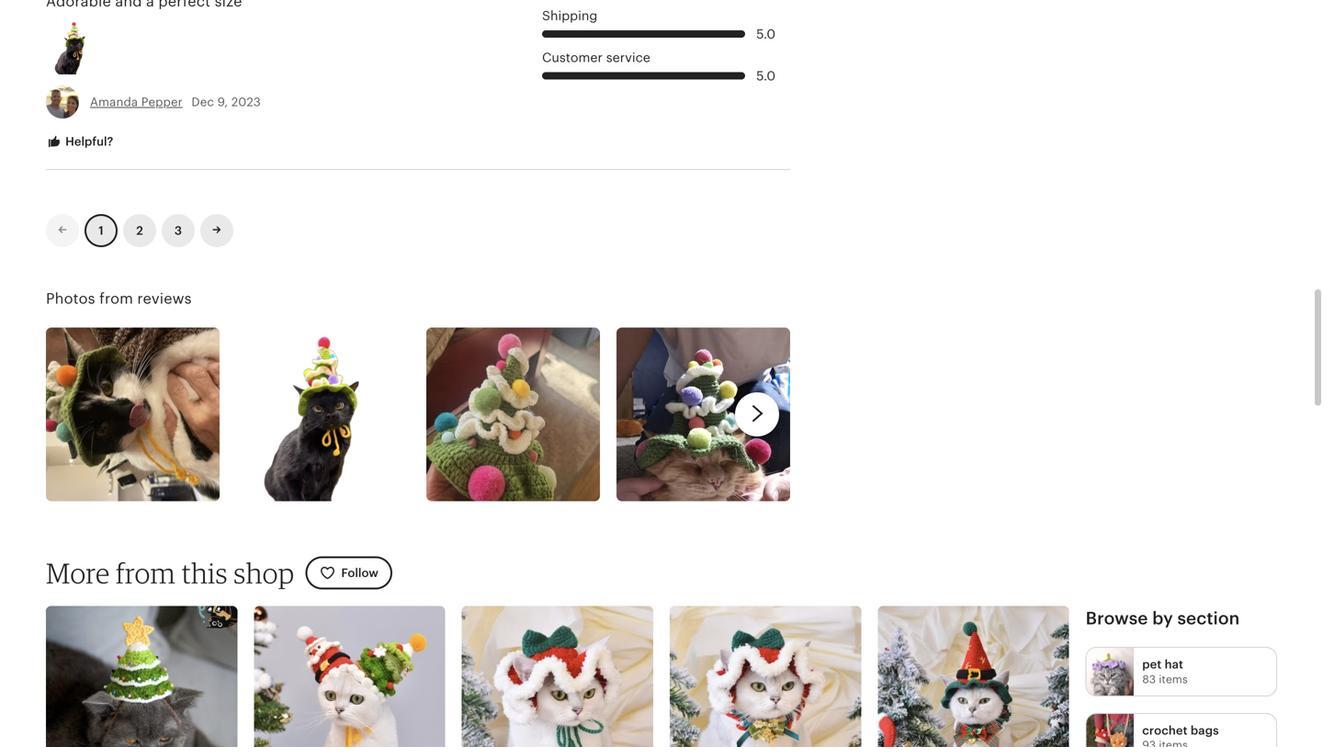 Task type: vqa. For each thing, say whether or not it's contained in the screenshot.
"Wall Hangings" link
no



Task type: locate. For each thing, give the bounding box(es) containing it.
view details of this review photo by amanda pepper image
[[46, 19, 101, 74]]

service
[[606, 50, 650, 65]]

2023
[[231, 95, 261, 109]]

1 vertical spatial from
[[116, 556, 176, 590]]

furry festivities: handcrafted christmas pet ensemble for cats and dogs image
[[878, 606, 1069, 747]]

browse by section
[[1086, 608, 1240, 628]]

customer service
[[542, 50, 650, 65]]

5.0
[[756, 26, 776, 41], [756, 68, 776, 83]]

from left this
[[116, 556, 176, 590]]

shipping
[[542, 8, 598, 23]]

1 link
[[85, 214, 118, 247]]

3 link
[[162, 214, 195, 247]]

dec
[[191, 95, 214, 109]]

helpful? button
[[32, 125, 127, 159]]

amanda pepper link
[[90, 95, 183, 109]]

this
[[182, 556, 228, 590]]

bags
[[1191, 723, 1219, 737]]

reviews
[[137, 290, 192, 307]]

from
[[99, 290, 133, 307], [116, 556, 176, 590]]

1 vertical spatial 5.0
[[756, 68, 776, 83]]

follow button
[[305, 556, 392, 590]]

2
[[136, 224, 143, 238]]

from for this
[[116, 556, 176, 590]]

section
[[1178, 608, 1240, 628]]

crochet
[[1142, 723, 1188, 737]]

more
[[46, 556, 110, 590]]

83
[[1142, 673, 1156, 685]]

0 vertical spatial 5.0
[[756, 26, 776, 41]]

photos
[[46, 290, 95, 307]]

1 5.0 from the top
[[756, 26, 776, 41]]

follow
[[341, 566, 378, 580]]

0 vertical spatial from
[[99, 290, 133, 307]]

2 link
[[123, 214, 156, 247]]

2 5.0 from the top
[[756, 68, 776, 83]]

from right photos
[[99, 290, 133, 307]]

items
[[1159, 673, 1188, 685]]

5.0 for customer service
[[756, 68, 776, 83]]

festive christmas tree pet hat for cats and small dogs image
[[46, 606, 237, 747]]



Task type: describe. For each thing, give the bounding box(es) containing it.
amanda pepper dec 9, 2023
[[90, 95, 261, 109]]

photos from reviews
[[46, 290, 192, 307]]

pepper
[[141, 95, 183, 109]]

amanda
[[90, 95, 138, 109]]

see more listings in the crochet bags section image
[[1087, 714, 1134, 747]]

merry paws and playful whiskers: the jolly clown christmas pet hat! image
[[254, 606, 445, 747]]

shop
[[234, 556, 294, 590]]

purr-fectly adorned: festive feline elegance set image
[[670, 606, 861, 747]]

pet hat 83 items
[[1142, 658, 1188, 685]]

helpful?
[[62, 135, 113, 148]]

hat
[[1165, 658, 1184, 671]]

3
[[175, 224, 182, 238]]

9,
[[217, 95, 228, 109]]

by
[[1152, 608, 1173, 628]]

browse
[[1086, 608, 1148, 628]]

crochet bags
[[1142, 723, 1219, 737]]

customer
[[542, 50, 603, 65]]

from for reviews
[[99, 290, 133, 307]]

more from this shop
[[46, 556, 294, 590]]

5.0 for shipping
[[756, 26, 776, 41]]

whisker wonderland: cozy christmas cat hat image
[[462, 606, 653, 747]]

1
[[99, 224, 104, 238]]

pet
[[1142, 658, 1162, 671]]

see more listings in the pet hat section image
[[1087, 648, 1134, 695]]



